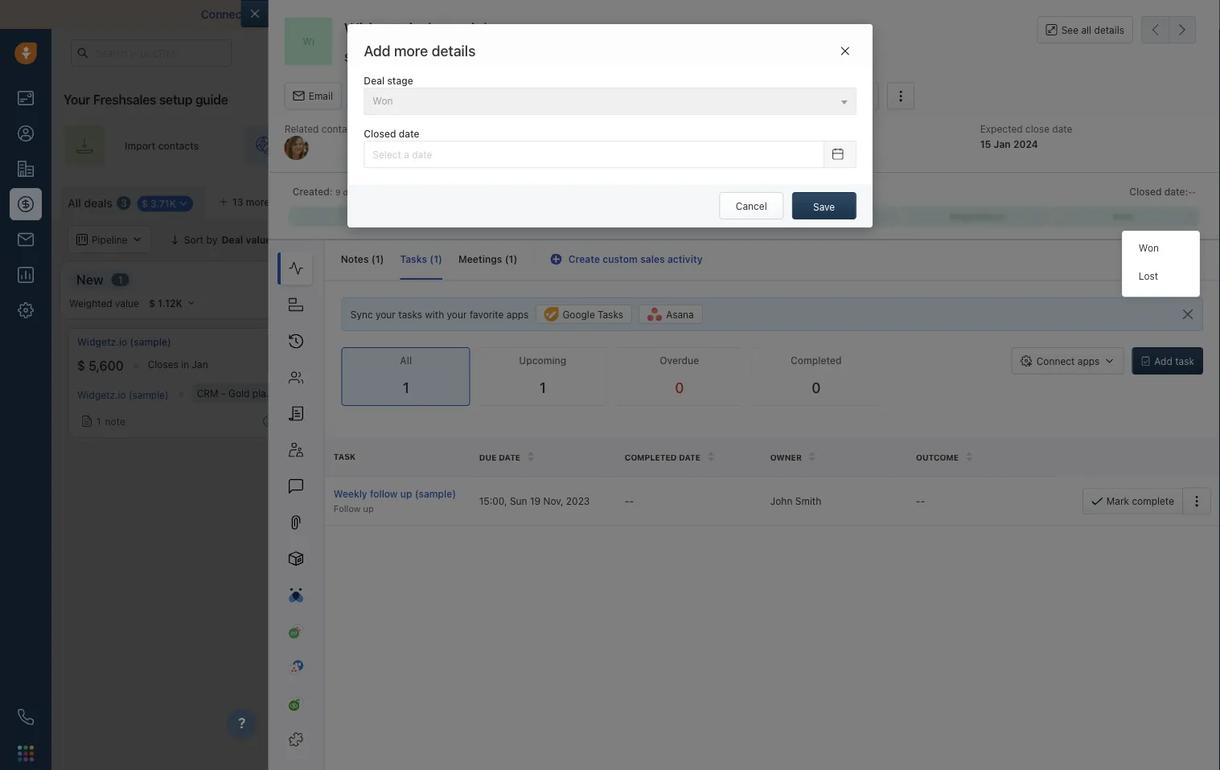 Task type: vqa. For each thing, say whether or not it's contained in the screenshot.
Tasks to the bottom
yes



Task type: locate. For each thing, give the bounding box(es) containing it.
connect for connect your mailbox to improve deliverability and enable 2-way sync of email conversations. import all your sales data so you don't have to start from scratch.
[[201, 8, 246, 21]]

2 horizontal spatial (
[[505, 254, 509, 265]]

team right invite
[[565, 140, 588, 151]]

to
[[320, 8, 330, 21], [934, 8, 945, 21], [768, 140, 778, 151]]

improve
[[333, 8, 376, 21]]

from
[[976, 8, 1001, 21]]

quotas and forecasting link
[[989, 226, 1132, 253]]

more...
[[246, 196, 279, 207]]

2 vertical spatial container_wx8msf4aqz5i3rn1 image
[[81, 416, 92, 427]]

1 horizontal spatial completed
[[791, 355, 842, 366]]

all up tasks ( 1 )
[[415, 234, 427, 245]]

task up invite
[[521, 91, 542, 102]]

your right set
[[1177, 140, 1198, 151]]

1 horizontal spatial )
[[438, 254, 442, 265]]

2 vertical spatial import
[[1039, 194, 1070, 205]]

acme up $ 100 at the top
[[339, 337, 365, 348]]

2 vertical spatial widgetz.io (sample) link
[[77, 389, 169, 400]]

to right route
[[768, 140, 778, 151]]

closed inside widgetz.io (sample) dialog
[[1129, 186, 1162, 197]]

0 horizontal spatial )
[[380, 254, 384, 265]]

0 vertical spatial connect
[[201, 8, 246, 21]]

1 vertical spatial create
[[568, 254, 600, 265]]

completed
[[791, 355, 842, 366], [625, 453, 677, 462]]

import inside button
[[1039, 194, 1070, 205]]

1 horizontal spatial details
[[1094, 24, 1124, 35]]

save button
[[792, 192, 856, 220]]

deal inside all deal owners button
[[429, 234, 449, 245]]

1 ) from the left
[[380, 254, 384, 265]]

--
[[625, 496, 634, 507], [916, 496, 925, 507]]

0 horizontal spatial closed
[[364, 128, 396, 140]]

deals
[[1073, 194, 1098, 205], [84, 196, 112, 210]]

completed for completed date
[[625, 453, 677, 462]]

0 vertical spatial task
[[521, 91, 542, 102]]

apps right favorite
[[507, 309, 529, 320]]

details inside dialog
[[432, 42, 476, 59]]

task
[[521, 91, 542, 102], [334, 452, 356, 461]]

import deals button
[[1018, 186, 1106, 213]]

13 more... button
[[210, 191, 288, 213]]

container_wx8msf4aqz5i3rn1 image inside invite your team link
[[592, 139, 605, 152]]

container_wx8msf4aqz5i3rn1 image for 1
[[81, 416, 92, 427]]

container_wx8msf4aqz5i3rn1 image
[[292, 234, 304, 245], [676, 347, 688, 358], [81, 416, 92, 427]]

) down all deal owners button
[[438, 254, 442, 265]]

closes for $ 5,600
[[148, 359, 178, 370]]

0 horizontal spatial details
[[432, 42, 476, 59]]

inc down 100
[[367, 388, 380, 399]]

2 closes from the left
[[396, 359, 427, 370]]

deals left 3
[[84, 196, 112, 210]]

1 vertical spatial your
[[64, 92, 90, 107]]

(sample) up the committed on the left top of page
[[425, 19, 489, 38]]

0 horizontal spatial team
[[565, 140, 588, 151]]

0 vertical spatial 5,600
[[354, 51, 386, 64]]

date inside add more details dialog
[[399, 128, 419, 140]]

1 horizontal spatial all
[[1081, 24, 1091, 35]]

widgetz.io inside "link"
[[77, 337, 127, 348]]

tasks down all deal owners button
[[400, 254, 427, 265]]

2 horizontal spatial all
[[415, 234, 427, 245]]

0 horizontal spatial your
[[64, 92, 90, 107]]

john smith down owner
[[770, 496, 821, 507]]

days right 21
[[866, 47, 886, 58]]

add deal button
[[1141, 186, 1212, 213]]

leads down closed date
[[382, 140, 407, 151]]

create for create sales sequence
[[933, 140, 964, 151]]

1 team from the left
[[565, 140, 588, 151]]

john right route
[[748, 138, 771, 149]]

1 note
[[358, 413, 387, 424], [97, 416, 125, 427]]

import for import deals
[[1039, 194, 1070, 205]]

0 vertical spatial days
[[866, 47, 886, 58]]

note
[[459, 91, 480, 102]]

closes for $ 100
[[396, 359, 427, 370]]

to right mailbox
[[320, 8, 330, 21]]

add deal down asana in the top right of the page
[[692, 347, 733, 358]]

0 horizontal spatial task
[[334, 452, 356, 461]]

deal inside add deal button
[[1184, 194, 1204, 205]]

smith down add product button
[[774, 138, 802, 149]]

import deals
[[1039, 194, 1098, 205]]

acme inc (sample) link up 100
[[339, 335, 425, 349]]

your left freshsales
[[64, 92, 90, 107]]

1 horizontal spatial up
[[400, 488, 412, 500]]

create inside widgetz.io (sample) dialog
[[568, 254, 600, 265]]

google tasks button
[[535, 305, 632, 324]]

5,600 inside widgetz.io (sample) dialog
[[354, 51, 386, 64]]

crm - gold plan monthly (sample)
[[197, 388, 354, 399]]

task up weekly
[[334, 452, 356, 461]]

2 horizontal spatial container_wx8msf4aqz5i3rn1 image
[[676, 347, 688, 358]]

(sample)
[[425, 19, 489, 38], [570, 138, 612, 149], [130, 337, 171, 348], [384, 337, 425, 348], [1142, 337, 1183, 348], [383, 388, 423, 399], [314, 388, 354, 399], [129, 389, 169, 400], [415, 488, 456, 500]]

0 vertical spatial add deal
[[1163, 194, 1204, 205]]

and left enable on the top of page
[[450, 8, 470, 21]]

details right see
[[1094, 24, 1124, 35]]

0 horizontal spatial (
[[371, 254, 375, 265]]

1 horizontal spatial $ 5,600
[[344, 51, 386, 64]]

1 vertical spatial acme inc (sample) link
[[339, 388, 423, 399]]

create
[[933, 140, 964, 151], [568, 254, 600, 265]]

) up qualification
[[380, 254, 384, 265]]

1 horizontal spatial container_wx8msf4aqz5i3rn1 image
[[292, 234, 304, 245]]

0 vertical spatial create
[[933, 140, 964, 151]]

0 horizontal spatial all
[[68, 196, 81, 210]]

favorite
[[470, 309, 504, 320]]

add task
[[1154, 356, 1194, 367]]

set up your sales link
[[1084, 125, 1220, 166]]

2 ) from the left
[[438, 254, 442, 265]]

9
[[335, 188, 341, 197]]

3 ( from the left
[[505, 254, 509, 265]]

(sample) right follow
[[415, 488, 456, 500]]

container_wx8msf4aqz5i3rn1 image left settings on the top right of page
[[948, 194, 959, 205]]

1 vertical spatial and
[[1041, 234, 1058, 245]]

acme inc (sample) link down 100
[[339, 388, 423, 399]]

0 vertical spatial acme
[[339, 337, 365, 348]]

in for $ 3,200
[[1199, 359, 1207, 370]]

container_wx8msf4aqz5i3rn1 image inside quotas and forecasting link
[[989, 234, 1001, 245]]

( right notes
[[371, 254, 375, 265]]

leads right route
[[741, 140, 766, 151]]

1 horizontal spatial --
[[916, 496, 925, 507]]

phone image
[[18, 709, 34, 725]]

1 vertical spatial acme inc (sample)
[[339, 388, 423, 399]]

all left 3
[[68, 196, 81, 210]]

1 horizontal spatial task
[[521, 91, 542, 102]]

up right set
[[1163, 140, 1175, 151]]

0 horizontal spatial closes
[[148, 359, 178, 370]]

sales down expected
[[967, 140, 991, 151]]

1 vertical spatial connect
[[1036, 356, 1075, 367]]

add
[[364, 42, 390, 59], [785, 91, 803, 102], [1163, 194, 1182, 205], [692, 347, 710, 358], [1154, 356, 1172, 367]]

sales left activity
[[640, 254, 665, 265]]

add product
[[785, 91, 842, 102]]

0 horizontal spatial up
[[363, 503, 374, 514]]

closes for $ 3,200
[[1166, 359, 1197, 370]]

-
[[1188, 188, 1192, 197], [1192, 188, 1196, 197], [221, 388, 226, 399], [625, 496, 629, 507], [629, 496, 634, 507], [916, 496, 920, 507], [920, 496, 925, 507]]

( for notes
[[371, 254, 375, 265]]

1 vertical spatial inc
[[367, 388, 380, 399]]

tasks right google
[[598, 309, 623, 320]]

add left the product
[[785, 91, 803, 102]]

days right '9'
[[343, 188, 361, 197]]

container_wx8msf4aqz5i3rn1 image up tasks ( 1 )
[[397, 234, 408, 245]]

import right conversations.
[[701, 8, 736, 21]]

up down follow
[[363, 503, 374, 514]]

1 acme inc (sample) link from the top
[[339, 335, 425, 349]]

0 vertical spatial john
[[748, 138, 771, 149]]

( right meetings
[[505, 254, 509, 265]]

0 vertical spatial acme inc (sample) link
[[339, 335, 425, 349]]

in
[[844, 47, 851, 58], [332, 140, 341, 151], [181, 359, 189, 370], [430, 359, 438, 370], [1199, 359, 1207, 370]]

0 vertical spatial import
[[701, 8, 736, 21]]

0 vertical spatial all
[[68, 196, 81, 210]]

john smith right route
[[748, 138, 802, 149]]

container_wx8msf4aqz5i3rn1 image left quotas
[[989, 234, 1001, 245]]

(sample) down closes in nov
[[383, 388, 423, 399]]

import
[[701, 8, 736, 21], [125, 140, 156, 151], [1039, 194, 1070, 205]]

1 vertical spatial acme
[[339, 388, 364, 399]]

-- right 2023
[[625, 496, 634, 507]]

2 horizontal spatial import
[[1039, 194, 1070, 205]]

0 horizontal spatial deals
[[84, 196, 112, 210]]

deal up search field
[[1184, 194, 1204, 205]]

closed inside add more details dialog
[[364, 128, 396, 140]]

0 vertical spatial smith
[[774, 138, 802, 149]]

( down all deal owners button
[[430, 254, 434, 265]]

1 vertical spatial details
[[432, 42, 476, 59]]

overdue
[[660, 355, 699, 366]]

2 ( from the left
[[430, 254, 434, 265]]

details right more
[[432, 42, 476, 59]]

0 horizontal spatial deal
[[429, 234, 449, 245]]

21
[[854, 47, 864, 58]]

0 horizontal spatial note
[[105, 416, 125, 427]]

closed for closed date
[[364, 128, 396, 140]]

and right quotas
[[1041, 234, 1058, 245]]

$ 5,600 left closes in jan
[[77, 358, 124, 374]]

acme inc (sample) link
[[339, 335, 425, 349], [339, 388, 423, 399]]

1 horizontal spatial connect
[[1036, 356, 1075, 367]]

1 vertical spatial closed
[[1129, 186, 1162, 197]]

closed
[[364, 128, 396, 140], [1129, 186, 1162, 197]]

1 horizontal spatial tasks
[[598, 309, 623, 320]]

2 leads from the left
[[741, 140, 766, 151]]

team down add product
[[804, 140, 827, 151]]

meeting button
[[559, 83, 629, 110]]

sales left data
[[781, 8, 808, 21]]

all inside widgetz.io (sample) dialog
[[400, 355, 412, 366]]

2 vertical spatial deal
[[713, 347, 733, 358]]

details inside button
[[1094, 24, 1124, 35]]

0 vertical spatial completed
[[791, 355, 842, 366]]

meeting
[[583, 91, 620, 102]]

owner
[[770, 453, 802, 462]]

1 vertical spatial jan
[[192, 359, 208, 370]]

add up deal
[[364, 42, 390, 59]]

) right meetings
[[514, 254, 518, 265]]

0 horizontal spatial import
[[125, 140, 156, 151]]

all right see
[[1081, 24, 1091, 35]]

details
[[1094, 24, 1124, 35], [432, 42, 476, 59]]

all left nov at the top left of page
[[400, 355, 412, 366]]

asana
[[666, 309, 694, 320]]

your left data
[[754, 8, 778, 21]]

(sample) up closes in jan
[[130, 337, 171, 348]]

sync
[[350, 309, 373, 320]]

date for due date
[[499, 453, 520, 462]]

0 horizontal spatial and
[[450, 8, 470, 21]]

inc up 100
[[367, 337, 381, 348]]

jan up crm
[[192, 359, 208, 370]]

google
[[562, 309, 595, 320]]

0 horizontal spatial connect
[[201, 8, 246, 21]]

import up quotas and forecasting at top right
[[1039, 194, 1070, 205]]

apps down techcave
[[1078, 356, 1100, 367]]

import left the contacts
[[125, 140, 156, 151]]

john down owner
[[770, 496, 793, 507]]

date inside expected close date 15 jan 2024
[[1052, 123, 1072, 134]]

add more details dialog
[[348, 24, 872, 228]]

0 vertical spatial $ 5,600
[[344, 51, 386, 64]]

products
[[467, 388, 508, 399]]

closed up website
[[364, 128, 396, 140]]

widgetz.io (sample) dialog
[[241, 0, 1220, 770]]

jan down expected
[[994, 138, 1011, 149]]

acme inc (sample) down 100
[[339, 388, 423, 399]]

) for notes ( 1 )
[[380, 254, 384, 265]]

1 acme from the top
[[339, 337, 365, 348]]

container_wx8msf4aqz5i3rn1 image inside settings popup button
[[948, 194, 959, 205]]

container_wx8msf4aqz5i3rn1 image right invite your team
[[592, 139, 605, 152]]

2 -- from the left
[[916, 496, 925, 507]]

route
[[711, 140, 738, 151]]

0 vertical spatial container_wx8msf4aqz5i3rn1 image
[[292, 234, 304, 245]]

1
[[310, 234, 315, 245], [375, 254, 380, 265], [434, 254, 438, 265], [509, 254, 514, 265], [118, 274, 123, 285], [428, 274, 433, 285], [403, 379, 409, 397], [539, 379, 546, 397], [358, 413, 362, 424], [97, 416, 101, 427]]

container_wx8msf4aqz5i3rn1 image for add deal
[[676, 347, 688, 358]]

5,600 up deal
[[354, 51, 386, 64]]

note button
[[434, 83, 489, 110]]

15:00, sun 19 nov, 2023
[[479, 496, 590, 507]]

$ inside widgetz.io (sample) dialog
[[344, 51, 351, 64]]

0 horizontal spatial all
[[739, 8, 751, 21]]

1 horizontal spatial closes
[[396, 359, 427, 370]]

crm
[[197, 388, 218, 399]]

2 horizontal spatial closes
[[1166, 359, 1197, 370]]

create left custom
[[568, 254, 600, 265]]

closed for closed date: --
[[1129, 186, 1162, 197]]

connect left mailbox
[[201, 8, 246, 21]]

ends
[[821, 47, 841, 58]]

deal right overdue
[[713, 347, 733, 358]]

deal stage
[[364, 75, 413, 86]]

your left trial
[[780, 47, 800, 58]]

1 horizontal spatial closed
[[1129, 186, 1162, 197]]

set
[[1145, 140, 1160, 151]]

1 inside button
[[310, 234, 315, 245]]

widgetz.io (sample)
[[344, 19, 489, 38], [516, 138, 612, 149], [77, 337, 171, 348], [77, 389, 169, 400]]

to left start
[[934, 8, 945, 21]]

2 team from the left
[[804, 140, 827, 151]]

deals inside button
[[1073, 194, 1098, 205]]

1 vertical spatial all
[[415, 234, 427, 245]]

related
[[284, 123, 319, 134]]

1 vertical spatial smith
[[795, 496, 821, 507]]

create sales sequence
[[933, 140, 1039, 151]]

create custom sales activity
[[568, 254, 703, 265]]

plan
[[252, 388, 272, 399]]

complete
[[1132, 496, 1174, 507]]

closed date
[[364, 128, 419, 140]]

1 filter applied
[[310, 234, 376, 245]]

2 horizontal spatial up
[[1163, 140, 1175, 151]]

2 horizontal spatial )
[[514, 254, 518, 265]]

-- link
[[1188, 185, 1196, 199]]

1 vertical spatial $ 5,600
[[77, 358, 124, 374]]

deals up forecasting
[[1073, 194, 1098, 205]]

up right follow
[[400, 488, 412, 500]]

details for see all details
[[1094, 24, 1124, 35]]

connect apps button
[[1011, 347, 1124, 375], [1011, 347, 1124, 375]]

activity
[[667, 254, 703, 265]]

0 horizontal spatial apps
[[507, 309, 529, 320]]

all left data
[[739, 8, 751, 21]]

1 horizontal spatial create
[[933, 140, 964, 151]]

3 ) from the left
[[514, 254, 518, 265]]

1 vertical spatial 5,600
[[89, 358, 124, 374]]

freshworks switcher image
[[18, 746, 34, 762]]

1 vertical spatial completed
[[625, 453, 677, 462]]

1 ( from the left
[[371, 254, 375, 265]]

deal
[[1184, 194, 1204, 205], [429, 234, 449, 245], [713, 347, 733, 358]]

set up your sales
[[1145, 140, 1220, 151]]

1 vertical spatial all
[[1081, 24, 1091, 35]]

date for completed date
[[679, 453, 701, 462]]

container_wx8msf4aqz5i3rn1 image
[[592, 139, 605, 152], [948, 194, 959, 205], [397, 234, 408, 245], [989, 234, 1001, 245]]

sun
[[510, 496, 527, 507]]

smith down owner
[[795, 496, 821, 507]]

closed left date:
[[1129, 186, 1162, 197]]

create left 15 on the right of page
[[933, 140, 964, 151]]

1 vertical spatial container_wx8msf4aqz5i3rn1 image
[[676, 347, 688, 358]]

$ for techcave (sample)
[[1095, 358, 1103, 374]]

task inside 'task' "button"
[[521, 91, 542, 102]]

) for tasks ( 1 )
[[438, 254, 442, 265]]

3 closes from the left
[[1166, 359, 1197, 370]]

forecasting
[[1061, 234, 1115, 245]]

john
[[748, 138, 771, 149], [770, 496, 793, 507]]

all deals 3
[[68, 196, 127, 210]]

with
[[425, 309, 444, 320]]

add deal up search field
[[1163, 194, 1204, 205]]

2 horizontal spatial deal
[[1184, 194, 1204, 205]]

1 closes from the left
[[148, 359, 178, 370]]

your down add product button
[[780, 140, 801, 151]]

deal for all deal owners button
[[429, 234, 449, 245]]

1 acme inc (sample) from the top
[[339, 337, 425, 348]]

5,600 left closes in jan
[[89, 358, 124, 374]]

acme down $ 100 at the top
[[339, 388, 364, 399]]

add left -- link
[[1163, 194, 1182, 205]]

date
[[1052, 123, 1072, 134], [399, 128, 419, 140], [499, 453, 520, 462], [679, 453, 701, 462]]

0 horizontal spatial days
[[343, 188, 361, 197]]

widgetz.io
[[344, 19, 422, 38], [516, 138, 567, 149], [77, 337, 127, 348], [77, 389, 126, 400]]

-- down outcome in the bottom of the page
[[916, 496, 925, 507]]

1 horizontal spatial (
[[430, 254, 434, 265]]

0 vertical spatial your
[[780, 47, 800, 58]]

1 vertical spatial import
[[125, 140, 156, 151]]

all inside button
[[415, 234, 427, 245]]

0 vertical spatial details
[[1094, 24, 1124, 35]]

connect inside widgetz.io (sample) dialog
[[1036, 356, 1075, 367]]

mark
[[1106, 496, 1129, 507]]

$ 5,600 up deal
[[344, 51, 386, 64]]

0 vertical spatial widgetz.io (sample) link
[[516, 138, 612, 149]]

1 horizontal spatial all
[[400, 355, 412, 366]]

all
[[68, 196, 81, 210], [415, 234, 427, 245], [400, 355, 412, 366]]

tasks ( 1 )
[[400, 254, 442, 265]]

import for import contacts
[[125, 140, 156, 151]]

1 horizontal spatial 5,600
[[354, 51, 386, 64]]

acme
[[339, 337, 365, 348], [339, 388, 364, 399]]

in for $ 5,600
[[181, 359, 189, 370]]

scratch.
[[1004, 8, 1047, 21]]

0 horizontal spatial leads
[[382, 140, 407, 151]]

2 vertical spatial all
[[400, 355, 412, 366]]

$ 5,600 inside widgetz.io (sample) dialog
[[344, 51, 386, 64]]

completed date
[[625, 453, 701, 462]]

0 vertical spatial all
[[739, 8, 751, 21]]

connect left $ 3,200 at the top of page
[[1036, 356, 1075, 367]]

date:
[[1164, 186, 1188, 197]]

deal up tasks ( 1 )
[[429, 234, 449, 245]]

weekly follow up (sample) follow up
[[334, 488, 456, 514]]

google tasks
[[562, 309, 623, 320]]

sales activities button
[[637, 83, 761, 110], [637, 83, 753, 110]]

1 vertical spatial days
[[343, 188, 361, 197]]



Task type: describe. For each thing, give the bounding box(es) containing it.
7
[[1210, 359, 1215, 370]]

trial
[[802, 47, 818, 58]]

sequence
[[993, 140, 1039, 151]]

expected close date 15 jan 2024
[[980, 123, 1072, 149]]

3,200
[[1107, 358, 1142, 374]]

1 -- from the left
[[625, 496, 634, 507]]

invite your team
[[513, 140, 588, 151]]

closes in jan
[[148, 359, 208, 370]]

completed for completed
[[791, 355, 842, 366]]

bring
[[305, 140, 330, 151]]

(sample) inside weekly follow up (sample) follow up
[[415, 488, 456, 500]]

2 vertical spatial up
[[363, 503, 374, 514]]

100
[[350, 358, 372, 374]]

your right sync
[[376, 309, 396, 320]]

⌘
[[296, 196, 305, 207]]

Search your CRM... text field
[[71, 39, 232, 67]]

invite your team link
[[452, 125, 634, 166]]

1 horizontal spatial to
[[768, 140, 778, 151]]

) for meetings ( 1 )
[[514, 254, 518, 265]]

1 vertical spatial up
[[400, 488, 412, 500]]

1 vertical spatial john
[[770, 496, 793, 507]]

due
[[479, 453, 497, 462]]

0 horizontal spatial jan
[[192, 359, 208, 370]]

$ for acme inc (sample)
[[339, 358, 347, 374]]

sales right set
[[1201, 140, 1220, 151]]

discovery
[[597, 272, 657, 287]]

(sample) down tasks
[[384, 337, 425, 348]]

route leads to your team
[[711, 140, 827, 151]]

deals for all
[[84, 196, 112, 210]]

all deal owners button
[[387, 226, 496, 253]]

due date
[[479, 453, 520, 462]]

2 acme inc (sample) from the top
[[339, 388, 423, 399]]

container_wx8msf4aqz5i3rn1 image inside all deal owners button
[[397, 234, 408, 245]]

(sample) down closes in jan
[[129, 389, 169, 400]]

0 vertical spatial up
[[1163, 140, 1175, 151]]

quotas and forecasting
[[1005, 234, 1115, 245]]

your right with
[[447, 309, 467, 320]]

0 vertical spatial apps
[[507, 309, 529, 320]]

techcave
[[1095, 337, 1139, 348]]

0 horizontal spatial 1 note
[[97, 416, 125, 427]]

add inside dialog
[[364, 42, 390, 59]]

your right invite
[[541, 140, 562, 151]]

widgetz.io (sample) link inside dialog
[[516, 138, 612, 149]]

jan inside expected close date 15 jan 2024
[[994, 138, 1011, 149]]

your freshsales setup guide
[[64, 92, 228, 107]]

your for your freshsales setup guide
[[64, 92, 90, 107]]

nov,
[[543, 496, 563, 507]]

notes ( 1 )
[[341, 254, 384, 265]]

container_wx8msf4aqz5i3rn1 image inside 1 filter applied button
[[292, 234, 304, 245]]

1 inc from the top
[[367, 337, 381, 348]]

activities
[[688, 91, 729, 102]]

(sample) down $ 100 at the top
[[314, 388, 354, 399]]

1 horizontal spatial and
[[1041, 234, 1058, 245]]

bring in website leads
[[305, 140, 407, 151]]

( for tasks
[[430, 254, 434, 265]]

your for your trial ends in 21 days
[[780, 47, 800, 58]]

2 inc from the top
[[367, 388, 380, 399]]

email
[[589, 8, 617, 21]]

deals for import
[[1073, 194, 1098, 205]]

setup
[[159, 92, 192, 107]]

website
[[343, 140, 379, 151]]

date for closed date
[[399, 128, 419, 140]]

owners
[[452, 234, 485, 245]]

demo
[[845, 272, 881, 287]]

0 vertical spatial tasks
[[400, 254, 427, 265]]

upcoming
[[519, 355, 566, 366]]

closes in nov
[[396, 359, 458, 370]]

follow
[[334, 503, 361, 514]]

route leads to your team link
[[650, 125, 856, 166]]

task
[[1175, 356, 1194, 367]]

1 vertical spatial task
[[334, 452, 356, 461]]

closes in 7 d
[[1166, 359, 1220, 370]]

your left mailbox
[[249, 8, 273, 21]]

all inside button
[[1081, 24, 1091, 35]]

don't
[[875, 8, 903, 21]]

1 horizontal spatial 1 note
[[358, 413, 387, 424]]

0 vertical spatial and
[[450, 8, 470, 21]]

2 acme from the top
[[339, 388, 364, 399]]

more
[[394, 42, 428, 59]]

expected
[[980, 123, 1023, 134]]

0 horizontal spatial add deal
[[692, 347, 733, 358]]

connect for connect apps
[[1036, 356, 1075, 367]]

weekly follow up (sample) link
[[334, 487, 463, 501]]

2 acme inc (sample) link from the top
[[339, 388, 423, 399]]

connect apps
[[1036, 356, 1100, 367]]

(sample) down the meeting 'button'
[[570, 138, 612, 149]]

deal for add deal button
[[1184, 194, 1204, 205]]

call
[[374, 91, 391, 102]]

in for $ 100
[[430, 359, 438, 370]]

add deal inside button
[[1163, 194, 1204, 205]]

2024
[[1013, 138, 1038, 149]]

1 horizontal spatial deal
[[713, 347, 733, 358]]

sales
[[661, 91, 686, 102]]

$ 100
[[339, 358, 372, 374]]

(sample) up add task
[[1142, 337, 1183, 348]]

asana button
[[639, 305, 703, 324]]

connect your mailbox link
[[201, 8, 320, 21]]

0 horizontal spatial 5,600
[[89, 358, 124, 374]]

create for create custom sales activity
[[568, 254, 600, 265]]

lost
[[1139, 271, 1158, 282]]

import deals group
[[1018, 186, 1133, 213]]

phone element
[[10, 701, 42, 733]]

days inside created: 9 days ago
[[343, 188, 361, 197]]

sync your tasks with your favorite apps
[[350, 309, 529, 320]]

weekly
[[334, 488, 367, 500]]

(sample) inside "link"
[[130, 337, 171, 348]]

tasks inside google tasks button
[[598, 309, 623, 320]]

won
[[1139, 242, 1159, 254]]

1 leads from the left
[[382, 140, 407, 151]]

1 horizontal spatial note
[[366, 413, 387, 424]]

$ 3,200
[[1095, 358, 1142, 374]]

qualification
[[337, 272, 414, 287]]

add product button
[[761, 83, 850, 110]]

save
[[813, 201, 835, 212]]

2023
[[566, 496, 590, 507]]

1 vertical spatial widgetz.io (sample) link
[[77, 335, 171, 349]]

custom
[[603, 254, 638, 265]]

1 filter applied button
[[282, 226, 387, 253]]

monthly
[[274, 388, 311, 399]]

connect your mailbox to improve deliverability and enable 2-way sync of email conversations. import all your sales data so you don't have to start from scratch.
[[201, 8, 1047, 21]]

notes
[[341, 254, 369, 265]]

sales inside widgetz.io (sample) dialog
[[640, 254, 665, 265]]

all for deal
[[415, 234, 427, 245]]

Search field
[[1133, 226, 1214, 253]]

add down asana in the top right of the page
[[692, 347, 710, 358]]

freshsales
[[93, 92, 156, 107]]

so
[[838, 8, 850, 21]]

details for add more details
[[432, 42, 476, 59]]

add left the "task"
[[1154, 356, 1172, 367]]

email
[[309, 91, 333, 102]]

0 horizontal spatial to
[[320, 8, 330, 21]]

o
[[307, 196, 315, 207]]

( for meetings
[[505, 254, 509, 265]]

meetings
[[458, 254, 502, 265]]

d
[[1218, 359, 1220, 370]]

import all your sales data link
[[701, 8, 838, 21]]

email button
[[284, 83, 342, 110]]

mark complete button
[[1082, 488, 1182, 515]]

add task button
[[1132, 347, 1203, 375]]

settings button
[[940, 186, 1010, 213]]

gold
[[228, 388, 250, 399]]

mark complete
[[1106, 496, 1174, 507]]

2 horizontal spatial to
[[934, 8, 945, 21]]

add more details
[[364, 42, 476, 59]]

all for deals
[[68, 196, 81, 210]]

tasks
[[398, 309, 422, 320]]

of
[[575, 8, 586, 21]]

$ for widgetz.io (sample)
[[77, 358, 85, 374]]

cancel
[[736, 200, 767, 212]]

1 vertical spatial john smith
[[770, 496, 821, 507]]

product
[[806, 91, 842, 102]]

all deals link
[[68, 195, 112, 211]]

0 vertical spatial john smith
[[748, 138, 802, 149]]

1 vertical spatial apps
[[1078, 356, 1100, 367]]

Select a date text field
[[364, 141, 824, 168]]

1 horizontal spatial import
[[701, 8, 736, 21]]

2-
[[511, 8, 523, 21]]



